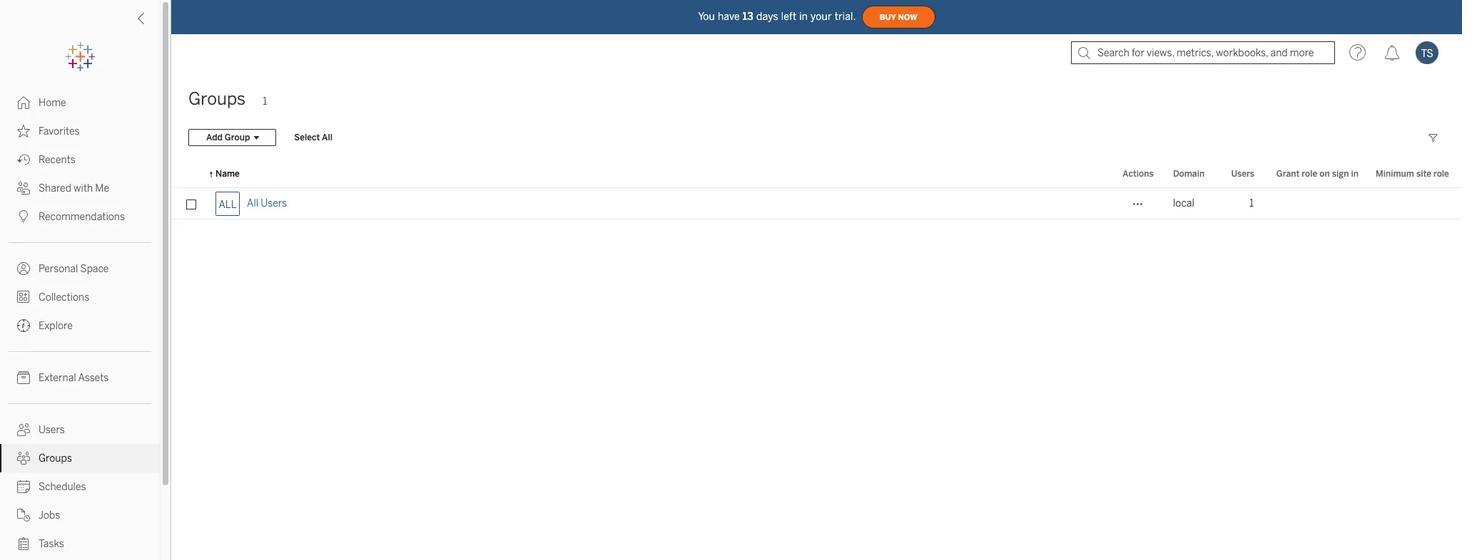 Task type: vqa. For each thing, say whether or not it's contained in the screenshot.
the top 'Groups'
yes



Task type: describe. For each thing, give the bounding box(es) containing it.
1 cell from the left
[[1263, 188, 1367, 220]]

in inside grid
[[1351, 169, 1359, 179]]

explore link
[[0, 312, 160, 340]]

2 horizontal spatial users
[[1231, 169, 1255, 179]]

navigation panel element
[[0, 43, 160, 561]]

1 inside grid
[[1250, 198, 1254, 210]]

add group
[[206, 133, 250, 143]]

0 horizontal spatial 1
[[263, 96, 267, 108]]

recommendations
[[39, 211, 125, 223]]

grid containing all users
[[171, 161, 1462, 561]]

favorites
[[39, 126, 80, 138]]

assets
[[78, 373, 109, 385]]

select all button
[[285, 129, 342, 146]]

groups link
[[0, 445, 160, 473]]

select
[[294, 133, 320, 143]]

shared with me
[[39, 183, 109, 195]]

site
[[1417, 169, 1432, 179]]

tasks
[[39, 539, 64, 551]]

buy
[[880, 12, 896, 22]]

1 horizontal spatial users
[[261, 198, 287, 210]]

now
[[898, 12, 918, 22]]

minimum
[[1376, 169, 1415, 179]]

shared
[[39, 183, 71, 195]]

0 vertical spatial in
[[800, 10, 808, 22]]

collections
[[39, 292, 89, 304]]

schedules link
[[0, 473, 160, 502]]

name
[[216, 169, 240, 179]]

row containing all users
[[171, 188, 1462, 220]]

shared with me link
[[0, 174, 160, 203]]

0 vertical spatial groups
[[188, 89, 246, 109]]

days
[[756, 10, 779, 22]]

schedules
[[39, 482, 86, 494]]

favorites link
[[0, 117, 160, 146]]

recommendations link
[[0, 203, 160, 231]]

collections link
[[0, 283, 160, 312]]

trial.
[[835, 10, 856, 22]]

1 role from the left
[[1302, 169, 1318, 179]]

external assets
[[39, 373, 109, 385]]

actions
[[1123, 169, 1154, 179]]

sign
[[1332, 169, 1349, 179]]

2 role from the left
[[1434, 169, 1449, 179]]

your
[[811, 10, 832, 22]]



Task type: locate. For each thing, give the bounding box(es) containing it.
home link
[[0, 89, 160, 117]]

all right select
[[322, 133, 333, 143]]

users inside main navigation. press the up and down arrow keys to access links. element
[[39, 425, 65, 437]]

me
[[95, 183, 109, 195]]

all down 'group'
[[247, 198, 258, 210]]

1 horizontal spatial role
[[1434, 169, 1449, 179]]

cell
[[1263, 188, 1367, 220], [1367, 188, 1462, 220]]

recents
[[39, 154, 75, 166]]

with
[[74, 183, 93, 195]]

0 horizontal spatial all
[[247, 198, 258, 210]]

1 right local
[[1250, 198, 1254, 210]]

local
[[1173, 198, 1195, 210]]

groups up add
[[188, 89, 246, 109]]

grant
[[1277, 169, 1300, 179]]

users link
[[0, 416, 160, 445]]

cell down grant role on sign in at the right of the page
[[1263, 188, 1367, 220]]

domain
[[1173, 169, 1205, 179]]

on
[[1320, 169, 1330, 179]]

personal
[[39, 263, 78, 275]]

tasks link
[[0, 530, 160, 559]]

0 vertical spatial all
[[322, 133, 333, 143]]

1 vertical spatial 1
[[1250, 198, 1254, 210]]

1 horizontal spatial 1
[[1250, 198, 1254, 210]]

1 horizontal spatial groups
[[188, 89, 246, 109]]

0 vertical spatial users
[[1231, 169, 1255, 179]]

all users link
[[247, 188, 287, 220]]

home
[[39, 97, 66, 109]]

in right left
[[800, 10, 808, 22]]

personal space
[[39, 263, 109, 275]]

0 vertical spatial 1
[[263, 96, 267, 108]]

1 vertical spatial groups
[[39, 453, 72, 465]]

external
[[39, 373, 76, 385]]

role
[[1302, 169, 1318, 179], [1434, 169, 1449, 179]]

groups inside main navigation. press the up and down arrow keys to access links. element
[[39, 453, 72, 465]]

external assets link
[[0, 364, 160, 393]]

1 up the add group popup button
[[263, 96, 267, 108]]

1 horizontal spatial all
[[322, 133, 333, 143]]

all inside button
[[322, 133, 333, 143]]

space
[[80, 263, 109, 275]]

0 horizontal spatial groups
[[39, 453, 72, 465]]

cell down minimum site role
[[1367, 188, 1462, 220]]

1 vertical spatial users
[[261, 198, 287, 210]]

1 vertical spatial in
[[1351, 169, 1359, 179]]

13
[[743, 10, 754, 22]]

in right "sign"
[[1351, 169, 1359, 179]]

1 horizontal spatial in
[[1351, 169, 1359, 179]]

all
[[322, 133, 333, 143], [247, 198, 258, 210]]

group
[[225, 133, 250, 143]]

0 horizontal spatial role
[[1302, 169, 1318, 179]]

all users
[[247, 198, 287, 210]]

1 vertical spatial all
[[247, 198, 258, 210]]

buy now
[[880, 12, 918, 22]]

you have 13 days left in your trial.
[[698, 10, 856, 22]]

groups
[[188, 89, 246, 109], [39, 453, 72, 465]]

row
[[171, 188, 1462, 220]]

0 horizontal spatial users
[[39, 425, 65, 437]]

2 vertical spatial users
[[39, 425, 65, 437]]

jobs
[[39, 510, 60, 522]]

select all
[[294, 133, 333, 143]]

recents link
[[0, 146, 160, 174]]

grid
[[171, 161, 1462, 561]]

buy now button
[[862, 6, 935, 29]]

Search for views, metrics, workbooks, and more text field
[[1071, 41, 1335, 64]]

jobs link
[[0, 502, 160, 530]]

in
[[800, 10, 808, 22], [1351, 169, 1359, 179]]

0 horizontal spatial in
[[800, 10, 808, 22]]

1
[[263, 96, 267, 108], [1250, 198, 1254, 210]]

grant role on sign in
[[1277, 169, 1359, 179]]

explore
[[39, 320, 73, 333]]

users
[[1231, 169, 1255, 179], [261, 198, 287, 210], [39, 425, 65, 437]]

left
[[781, 10, 797, 22]]

minimum site role
[[1376, 169, 1449, 179]]

groups up schedules at the left of the page
[[39, 453, 72, 465]]

main navigation. press the up and down arrow keys to access links. element
[[0, 89, 160, 561]]

have
[[718, 10, 740, 22]]

add
[[206, 133, 223, 143]]

you
[[698, 10, 715, 22]]

role left on
[[1302, 169, 1318, 179]]

role right site
[[1434, 169, 1449, 179]]

personal space link
[[0, 255, 160, 283]]

2 cell from the left
[[1367, 188, 1462, 220]]

add group button
[[188, 129, 276, 146]]



